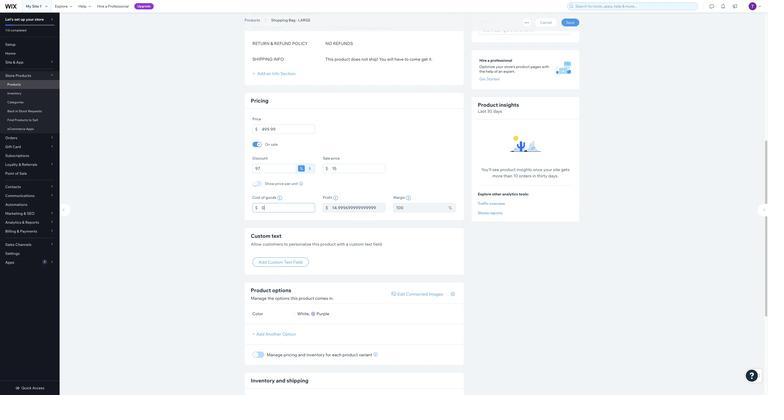 Task type: vqa. For each thing, say whether or not it's contained in the screenshot.
price associated with Show
yes



Task type: describe. For each thing, give the bounding box(es) containing it.
a inside custom text allow customers to personalize this product with a custom text field.
[[346, 241, 349, 247]]

loyalty
[[5, 162, 18, 167]]

upgrade button
[[134, 3, 154, 9]]

1 horizontal spatial large
[[316, 11, 348, 23]]

& for loyalty
[[19, 162, 21, 167]]

days
[[494, 109, 503, 114]]

get started
[[480, 77, 500, 82]]

of for cost of goods
[[261, 195, 265, 200]]

quick access
[[22, 386, 44, 390]]

come
[[410, 56, 421, 62]]

shopping down additional info sections
[[271, 18, 288, 23]]

manage pricing and inventory for each product variant
[[267, 352, 373, 357]]

edit connected images
[[398, 291, 443, 297]]

hire for hire a professional
[[480, 58, 487, 63]]

not
[[362, 56, 368, 62]]

apps inside "ecommerce apps" link
[[26, 127, 34, 131]]

manage inside product options manage the options this product comes in.
[[251, 296, 267, 301]]

products inside popup button
[[15, 73, 31, 78]]

color
[[253, 311, 263, 316]]

sales
[[5, 242, 15, 247]]

home
[[5, 51, 16, 56]]

bag right the 'info'
[[291, 11, 309, 23]]

quick access button
[[15, 386, 44, 390]]

white
[[298, 311, 309, 316]]

app
[[16, 60, 23, 65]]

store products
[[5, 73, 31, 78]]

hire a professional
[[480, 58, 513, 63]]

an inside optimize your store's product pages with the help of an expert.
[[499, 69, 503, 74]]

sale inside 'link'
[[19, 171, 27, 176]]

this inside custom text allow customers to personalize this product with a custom text field.
[[313, 241, 320, 247]]

does
[[351, 56, 361, 62]]

product info
[[253, 25, 285, 30]]

0 vertical spatial 1
[[40, 4, 42, 9]]

1 vertical spatial %
[[449, 205, 452, 210]]

flavors
[[380, 25, 393, 30]]

ecommerce apps link
[[0, 125, 60, 133]]

purple
[[317, 311, 330, 316]]

products up 'ecommerce apps'
[[15, 118, 28, 122]]

this inside product options manage the options this product comes in.
[[291, 296, 298, 301]]

pricing
[[251, 97, 269, 104]]

contacts button
[[0, 182, 60, 191]]

1 vertical spatial manage
[[267, 352, 283, 357]]

a for professional
[[105, 4, 107, 9]]

tools:
[[519, 192, 529, 197]]

$ text field
[[332, 164, 386, 173]]

0 horizontal spatial %
[[300, 166, 303, 171]]

section
[[281, 71, 296, 76]]

Start typing a brand name field
[[482, 26, 570, 34]]

add custom text field button
[[253, 257, 309, 267]]

shopping up the product info
[[245, 11, 289, 23]]

get
[[480, 77, 486, 82]]

product inside product options manage the options this product comes in.
[[299, 296, 315, 301]]

loyalty & referrals
[[5, 162, 37, 167]]

each
[[332, 352, 342, 357]]

1 vertical spatial text
[[365, 241, 372, 247]]

info tooltip image for cost of goods
[[278, 196, 282, 200]]

days.
[[549, 173, 559, 179]]

help
[[486, 69, 494, 74]]

reports
[[25, 220, 39, 225]]

refunds
[[333, 41, 353, 46]]

on sale
[[265, 142, 278, 147]]

inventory for inventory and shipping
[[251, 377, 275, 384]]

add for add an info section
[[258, 71, 266, 76]]

1/6 completed
[[5, 28, 26, 32]]

professional
[[108, 4, 129, 9]]

1 vertical spatial apps
[[5, 260, 14, 265]]

this product does not ship! you will have to come get it.
[[326, 56, 433, 62]]

natural
[[365, 25, 379, 30]]

ecommerce apps
[[7, 127, 34, 131]]

info tooltip image for margin
[[407, 196, 411, 200]]

other
[[492, 192, 502, 197]]

product for product options
[[251, 287, 271, 294]]

0 horizontal spatial large
[[299, 18, 311, 23]]

gift card button
[[0, 142, 60, 151]]

setup link
[[0, 40, 60, 49]]

set
[[14, 17, 20, 22]]

subscriptions
[[5, 153, 29, 158]]

info for shipping info
[[274, 56, 284, 62]]

expert.
[[504, 69, 516, 74]]

shipping
[[287, 377, 309, 384]]

save
[[567, 20, 575, 25]]

hire for hire a professional
[[97, 4, 104, 9]]

traffic overview link
[[478, 201, 573, 206]]

a for professional
[[488, 58, 490, 63]]

the inside optimize your store's product pages with the help of an expert.
[[480, 69, 485, 74]]

find products to sell
[[7, 118, 38, 122]]

will
[[388, 56, 394, 62]]

customers
[[263, 241, 283, 247]]

custom text allow customers to personalize this product with a custom text field.
[[251, 232, 383, 247]]

get started link
[[480, 77, 500, 82]]

0 vertical spatial products link
[[242, 18, 263, 23]]

thirty
[[537, 173, 548, 179]]

add custom text field
[[259, 260, 303, 265]]

product insights last 30 days
[[478, 102, 520, 114]]

sales channels
[[5, 242, 31, 247]]

inventory for inventory
[[7, 91, 21, 95]]

0 horizontal spatial -
[[297, 18, 298, 23]]

point
[[5, 171, 14, 176]]

product inside you'll see product insights once your site gets more than 10 orders in thirty days.
[[501, 167, 516, 172]]

sidebar element
[[0, 13, 60, 395]]

& for site
[[13, 60, 15, 65]]

site inside dropdown button
[[5, 60, 12, 65]]

shipping info
[[253, 56, 284, 62]]

inventory and shipping
[[251, 377, 309, 384]]

shopping bag - large form
[[57, 0, 769, 395]]

policy
[[292, 41, 308, 46]]

of for point of sale
[[15, 171, 19, 176]]

reports
[[490, 211, 503, 215]]

find
[[7, 118, 14, 122]]

add another option button
[[253, 330, 302, 339]]

save button
[[562, 19, 580, 26]]

8"
[[336, 25, 340, 30]]

your inside optimize your store's product pages with the help of an expert.
[[496, 64, 504, 69]]

analytics
[[503, 192, 519, 197]]

ecommerce
[[7, 127, 25, 131]]

info for product info
[[274, 25, 285, 30]]

with inside custom text allow customers to personalize this product with a custom text field.
[[337, 241, 345, 247]]

payments
[[20, 229, 37, 234]]

get
[[422, 56, 428, 62]]

price for show
[[276, 181, 284, 186]]

insights inside product insights last 30 days
[[500, 102, 520, 108]]

for
[[326, 352, 331, 357]]

gift
[[5, 144, 12, 149]]

to inside custom text allow customers to personalize this product with a custom text field.
[[284, 241, 288, 247]]

home link
[[0, 49, 60, 58]]

site & app
[[5, 60, 23, 65]]

1 horizontal spatial info tooltip image
[[374, 352, 378, 357]]

price
[[253, 117, 261, 121]]

marketing & seo
[[5, 211, 35, 216]]

product inside custom text allow customers to personalize this product with a custom text field.
[[321, 241, 336, 247]]

info
[[272, 71, 280, 76]]

add an info section link
[[253, 71, 296, 76]]



Task type: locate. For each thing, give the bounding box(es) containing it.
1 vertical spatial this
[[291, 296, 298, 301]]

2 vertical spatial add
[[257, 332, 265, 337]]

product inside product insights last 30 days
[[478, 102, 498, 108]]

edit option link image
[[392, 292, 397, 296]]

1 vertical spatial of
[[15, 171, 19, 176]]

&
[[271, 41, 273, 46], [13, 60, 15, 65], [19, 162, 21, 167], [24, 211, 26, 216], [22, 220, 24, 225], [17, 229, 19, 234]]

field
[[293, 260, 303, 265]]

hire inside "shopping bag - large" form
[[480, 58, 487, 63]]

custom inside the add custom text field button
[[268, 260, 283, 265]]

see
[[493, 167, 500, 172]]

1 vertical spatial products link
[[0, 80, 60, 89]]

& for billing
[[17, 229, 19, 234]]

1 horizontal spatial of
[[261, 195, 265, 200]]

the inside product options manage the options this product comes in.
[[268, 296, 274, 301]]

2 vertical spatial a
[[346, 241, 349, 247]]

add down shipping
[[258, 71, 266, 76]]

referrals
[[22, 162, 37, 167]]

your right the up
[[26, 17, 34, 22]]

orders
[[5, 136, 17, 140]]

bag
[[291, 11, 309, 23], [289, 18, 296, 23]]

0 horizontal spatial sale
[[19, 171, 27, 176]]

cost of goods
[[253, 195, 277, 200]]

sale inside "shopping bag - large" form
[[323, 156, 331, 161]]

1 vertical spatial explore
[[478, 192, 492, 197]]

your inside sidebar element
[[26, 17, 34, 22]]

1 horizontal spatial in
[[533, 173, 536, 179]]

0 vertical spatial explore
[[55, 4, 68, 9]]

& right billing
[[17, 229, 19, 234]]

sale
[[323, 156, 331, 161], [19, 171, 27, 176]]

1 vertical spatial sale
[[19, 171, 27, 176]]

an left info
[[267, 71, 271, 76]]

1 horizontal spatial price
[[331, 156, 340, 161]]

back
[[7, 109, 15, 113]]

insights up days
[[500, 102, 520, 108]]

Search for tools, apps, help & more... field
[[574, 3, 697, 10]]

& inside analytics & reports dropdown button
[[22, 220, 24, 225]]

automations
[[5, 202, 27, 207]]

& right return
[[271, 41, 273, 46]]

your up thirty
[[544, 167, 553, 172]]

store
[[35, 17, 44, 22]]

1 vertical spatial info
[[274, 56, 284, 62]]

hire right help button
[[97, 4, 104, 9]]

2 horizontal spatial info tooltip image
[[407, 196, 411, 200]]

inventory inside sidebar element
[[7, 91, 21, 95]]

1 horizontal spatial site
[[32, 4, 39, 9]]

field.
[[373, 241, 383, 247]]

a left custom
[[346, 241, 349, 247]]

0 vertical spatial the
[[480, 69, 485, 74]]

help button
[[75, 0, 94, 13]]

2 vertical spatial your
[[544, 167, 553, 172]]

add down allow
[[259, 260, 267, 265]]

0 vertical spatial text
[[272, 232, 282, 239]]

1 vertical spatial your
[[496, 64, 504, 69]]

$
[[255, 127, 258, 132], [326, 166, 328, 171], [309, 166, 311, 171], [255, 205, 258, 210], [326, 205, 328, 210]]

1 horizontal spatial the
[[480, 69, 485, 74]]

1 vertical spatial add
[[259, 260, 267, 265]]

& inside billing & payments 'dropdown button'
[[17, 229, 19, 234]]

contacts
[[5, 184, 21, 189]]

price left per
[[276, 181, 284, 186]]

unit
[[292, 181, 298, 186]]

1 horizontal spatial -
[[311, 11, 314, 23]]

2 horizontal spatial of
[[495, 69, 498, 74]]

0 vertical spatial sale
[[323, 156, 331, 161]]

& inside the loyalty & referrals popup button
[[19, 162, 21, 167]]

2 horizontal spatial a
[[488, 58, 490, 63]]

in down the once
[[533, 173, 536, 179]]

an left expert.
[[499, 69, 503, 74]]

store's
[[505, 64, 516, 69]]

and left shipping
[[276, 377, 286, 384]]

stores
[[478, 211, 490, 215]]

the
[[480, 69, 485, 74], [268, 296, 274, 301]]

0 horizontal spatial to
[[29, 118, 32, 122]]

1 horizontal spatial hire
[[480, 58, 487, 63]]

30
[[488, 109, 493, 114]]

hire up optimize
[[480, 58, 487, 63]]

info tooltip image
[[334, 196, 338, 200]]

store products button
[[0, 71, 60, 80]]

custom
[[251, 232, 271, 239], [268, 260, 283, 265]]

1 horizontal spatial text
[[365, 241, 372, 247]]

& inside the site & app dropdown button
[[13, 60, 15, 65]]

to right customers
[[284, 241, 288, 247]]

1 horizontal spatial a
[[346, 241, 349, 247]]

0 horizontal spatial and
[[276, 377, 286, 384]]

with right pages
[[542, 64, 550, 69]]

stores reports
[[478, 211, 503, 215]]

automations link
[[0, 200, 60, 209]]

a up optimize
[[488, 58, 490, 63]]

professional
[[491, 58, 513, 63]]

0 vertical spatial site
[[32, 4, 39, 9]]

back in stock requests link
[[0, 107, 60, 116]]

product up 30
[[478, 102, 498, 108]]

text up customers
[[272, 232, 282, 239]]

billing & payments
[[5, 229, 37, 234]]

stores reports link
[[478, 211, 573, 215]]

add left the another
[[257, 332, 265, 337]]

a inside 'link'
[[105, 4, 107, 9]]

1 vertical spatial site
[[5, 60, 12, 65]]

products down store
[[7, 82, 21, 86]]

apps down settings
[[5, 260, 14, 265]]

& left reports
[[22, 220, 24, 225]]

add for add another option
[[257, 332, 265, 337]]

sale
[[271, 142, 278, 147]]

0 horizontal spatial in
[[15, 109, 18, 113]]

0 horizontal spatial the
[[268, 296, 274, 301]]

1 horizontal spatial your
[[496, 64, 504, 69]]

this right personalize
[[313, 241, 320, 247]]

0 vertical spatial of
[[495, 69, 498, 74]]

have
[[395, 56, 404, 62]]

return
[[253, 41, 270, 46]]

insights up orders
[[517, 167, 532, 172]]

explore left the help
[[55, 4, 68, 9]]

to left sell
[[29, 118, 32, 122]]

& right loyalty
[[19, 162, 21, 167]]

0 vertical spatial in
[[15, 109, 18, 113]]

to inside find products to sell link
[[29, 118, 32, 122]]

2 vertical spatial of
[[261, 195, 265, 200]]

1 vertical spatial in
[[533, 173, 536, 179]]

-
[[311, 11, 314, 23], [297, 18, 298, 23]]

1 horizontal spatial this
[[313, 241, 320, 247]]

find products to sell link
[[0, 116, 60, 125]]

0 horizontal spatial this
[[291, 296, 298, 301]]

2 horizontal spatial to
[[405, 56, 409, 62]]

1 vertical spatial with
[[337, 241, 345, 247]]

add inside add another option 'button'
[[257, 332, 265, 337]]

settings
[[5, 251, 20, 256]]

custom inside custom text allow customers to personalize this product with a custom text field.
[[251, 232, 271, 239]]

0 vertical spatial %
[[300, 166, 303, 171]]

explore inside "shopping bag - large" form
[[478, 192, 492, 197]]

seo
[[27, 211, 35, 216]]

0 vertical spatial custom
[[251, 232, 271, 239]]

brand
[[480, 19, 490, 24]]

in right back
[[15, 109, 18, 113]]

0 vertical spatial with
[[542, 64, 550, 69]]

add inside button
[[259, 260, 267, 265]]

price for sale
[[331, 156, 340, 161]]

0 vertical spatial product
[[478, 102, 498, 108]]

hire inside hire a professional 'link'
[[97, 4, 104, 9]]

and right pricing
[[298, 352, 306, 357]]

than
[[504, 173, 513, 179]]

apps down find products to sell link
[[26, 127, 34, 131]]

& for analytics
[[22, 220, 24, 225]]

additional info sections
[[253, 12, 314, 16]]

1 horizontal spatial and
[[298, 352, 306, 357]]

text
[[272, 232, 282, 239], [365, 241, 372, 247]]

in
[[15, 109, 18, 113], [533, 173, 536, 179]]

0 horizontal spatial hire
[[97, 4, 104, 9]]

gets
[[561, 167, 570, 172]]

access
[[32, 386, 44, 390]]

return & refund policy
[[253, 41, 308, 46]]

0 vertical spatial add
[[258, 71, 266, 76]]

0 horizontal spatial products link
[[0, 80, 60, 89]]

add an info section
[[257, 71, 296, 76]]

bag down the 'info'
[[289, 18, 296, 23]]

1 horizontal spatial with
[[542, 64, 550, 69]]

0 vertical spatial inventory
[[7, 91, 21, 95]]

1 horizontal spatial apps
[[26, 127, 34, 131]]

site down home
[[5, 60, 12, 65]]

product for product insights
[[478, 102, 498, 108]]

1 horizontal spatial products link
[[242, 18, 263, 23]]

1 horizontal spatial sale
[[323, 156, 331, 161]]

explore for explore other analytics tools:
[[478, 192, 492, 197]]

price up $ text box
[[331, 156, 340, 161]]

a left professional
[[105, 4, 107, 9]]

product inside product options manage the options this product comes in.
[[251, 287, 271, 294]]

of right the 'help'
[[495, 69, 498, 74]]

product inside optimize your store's product pages with the help of an expert.
[[517, 64, 530, 69]]

explore up traffic
[[478, 192, 492, 197]]

0 horizontal spatial info tooltip image
[[278, 196, 282, 200]]

insights
[[500, 102, 520, 108], [517, 167, 532, 172]]

products up product
[[245, 18, 260, 23]]

& inside marketing & seo "dropdown button"
[[24, 211, 26, 216]]

up
[[21, 17, 25, 22]]

edit
[[398, 291, 406, 297]]

inventory link
[[0, 89, 60, 98]]

pages
[[531, 64, 542, 69]]

0 vertical spatial a
[[105, 4, 107, 9]]

& for marketing
[[24, 211, 26, 216]]

1 vertical spatial product
[[251, 287, 271, 294]]

0 vertical spatial options
[[272, 287, 291, 294]]

0 horizontal spatial site
[[5, 60, 12, 65]]

& left seo
[[24, 211, 26, 216]]

info tooltip image
[[278, 196, 282, 200], [407, 196, 411, 200], [374, 352, 378, 357]]

& for return
[[271, 41, 273, 46]]

cotton
[[350, 25, 364, 30]]

orders
[[519, 173, 532, 179]]

analytics
[[5, 220, 21, 225]]

None text field
[[262, 124, 315, 134]]

product up color
[[251, 287, 271, 294]]

large down 'sections'
[[299, 18, 311, 23]]

text left field.
[[365, 241, 372, 247]]

manage left pricing
[[267, 352, 283, 357]]

products inside "shopping bag - large" form
[[245, 18, 260, 23]]

to right have
[[405, 56, 409, 62]]

0 vertical spatial to
[[405, 56, 409, 62]]

None text field
[[253, 164, 296, 173], [262, 203, 315, 212], [332, 203, 386, 212], [394, 203, 446, 212], [253, 164, 296, 173], [262, 203, 315, 212], [332, 203, 386, 212], [394, 203, 446, 212]]

goods
[[266, 195, 277, 200]]

1 vertical spatial custom
[[268, 260, 283, 265]]

site right the 'my'
[[32, 4, 39, 9]]

1 horizontal spatial 1
[[44, 260, 45, 263]]

0 horizontal spatial explore
[[55, 4, 68, 9]]

0 vertical spatial insights
[[500, 102, 520, 108]]

0 horizontal spatial your
[[26, 17, 34, 22]]

add for add custom text field
[[259, 260, 267, 265]]

0 vertical spatial manage
[[251, 296, 267, 301]]

let's set up your store
[[5, 17, 44, 22]]

let's
[[5, 17, 13, 22]]

& inside "shopping bag - large" form
[[271, 41, 273, 46]]

1 horizontal spatial to
[[284, 241, 288, 247]]

0 vertical spatial and
[[298, 352, 306, 357]]

& left app
[[13, 60, 15, 65]]

back in stock requests
[[7, 109, 42, 113]]

manage
[[251, 296, 267, 301], [267, 352, 283, 357]]

communications button
[[0, 191, 60, 200]]

0 horizontal spatial inventory
[[7, 91, 21, 95]]

0 horizontal spatial with
[[337, 241, 345, 247]]

info tooltip image right margin
[[407, 196, 411, 200]]

subscriptions link
[[0, 151, 60, 160]]

2 vertical spatial to
[[284, 241, 288, 247]]

1/6
[[5, 28, 10, 32]]

it.
[[429, 56, 433, 62]]

1 vertical spatial a
[[488, 58, 490, 63]]

of right cost
[[261, 195, 265, 200]]

insights inside you'll see product insights once your site gets more than 10 orders in thirty days.
[[517, 167, 532, 172]]

with left custom
[[337, 241, 345, 247]]

0 horizontal spatial price
[[276, 181, 284, 186]]

,
[[309, 311, 310, 316]]

custom left text
[[268, 260, 283, 265]]

with inside optimize your store's product pages with the help of an expert.
[[542, 64, 550, 69]]

none text field inside "shopping bag - large" form
[[262, 124, 315, 134]]

1 vertical spatial hire
[[480, 58, 487, 63]]

inventory inside "shopping bag - large" form
[[251, 377, 275, 384]]

0 vertical spatial info
[[274, 25, 285, 30]]

custom up allow
[[251, 232, 271, 239]]

products link up product
[[242, 18, 263, 23]]

of inside 'link'
[[15, 171, 19, 176]]

your inside you'll see product insights once your site gets more than 10 orders in thirty days.
[[544, 167, 553, 172]]

started
[[487, 77, 500, 82]]

analytics & reports
[[5, 220, 39, 225]]

explore for explore
[[55, 4, 68, 9]]

settings link
[[0, 249, 60, 258]]

in inside sidebar element
[[15, 109, 18, 113]]

info tooltip image right goods
[[278, 196, 282, 200]]

refund
[[274, 41, 292, 46]]

manage up color
[[251, 296, 267, 301]]

this up white
[[291, 296, 298, 301]]

of inside optimize your store's product pages with the help of an expert.
[[495, 69, 498, 74]]

connected
[[407, 291, 428, 297]]

categories
[[7, 100, 24, 104]]

shipping
[[253, 56, 273, 62]]

of right point
[[15, 171, 19, 176]]

0 horizontal spatial apps
[[5, 260, 14, 265]]

in inside you'll see product insights once your site gets more than 10 orders in thirty days.
[[533, 173, 536, 179]]

1 right the 'my'
[[40, 4, 42, 9]]

1 vertical spatial inventory
[[251, 377, 275, 384]]

info down additional info sections
[[274, 25, 285, 30]]

0 horizontal spatial an
[[267, 71, 271, 76]]

1 vertical spatial insights
[[517, 167, 532, 172]]

0 horizontal spatial of
[[15, 171, 19, 176]]

products link down store products
[[0, 80, 60, 89]]

0 horizontal spatial a
[[105, 4, 107, 9]]

1 vertical spatial options
[[275, 296, 290, 301]]

1 down settings link
[[44, 260, 45, 263]]

option
[[282, 332, 296, 337]]

1 vertical spatial price
[[276, 181, 284, 186]]

1 inside sidebar element
[[44, 260, 45, 263]]

info tooltip image right variant
[[374, 352, 378, 357]]

large up x
[[316, 11, 348, 23]]

0 horizontal spatial 1
[[40, 4, 42, 9]]

to
[[405, 56, 409, 62], [29, 118, 32, 122], [284, 241, 288, 247]]

and
[[298, 352, 306, 357], [276, 377, 286, 384]]

info up add an info section
[[274, 56, 284, 62]]

1 horizontal spatial inventory
[[251, 377, 275, 384]]

products right store
[[15, 73, 31, 78]]

your down professional in the right top of the page
[[496, 64, 504, 69]]

add
[[258, 71, 266, 76], [259, 260, 267, 265], [257, 332, 265, 337]]

0 horizontal spatial text
[[272, 232, 282, 239]]

additional
[[253, 12, 279, 16]]

1 vertical spatial to
[[29, 118, 32, 122]]

bag
[[341, 25, 349, 30]]

1 vertical spatial and
[[276, 377, 286, 384]]



